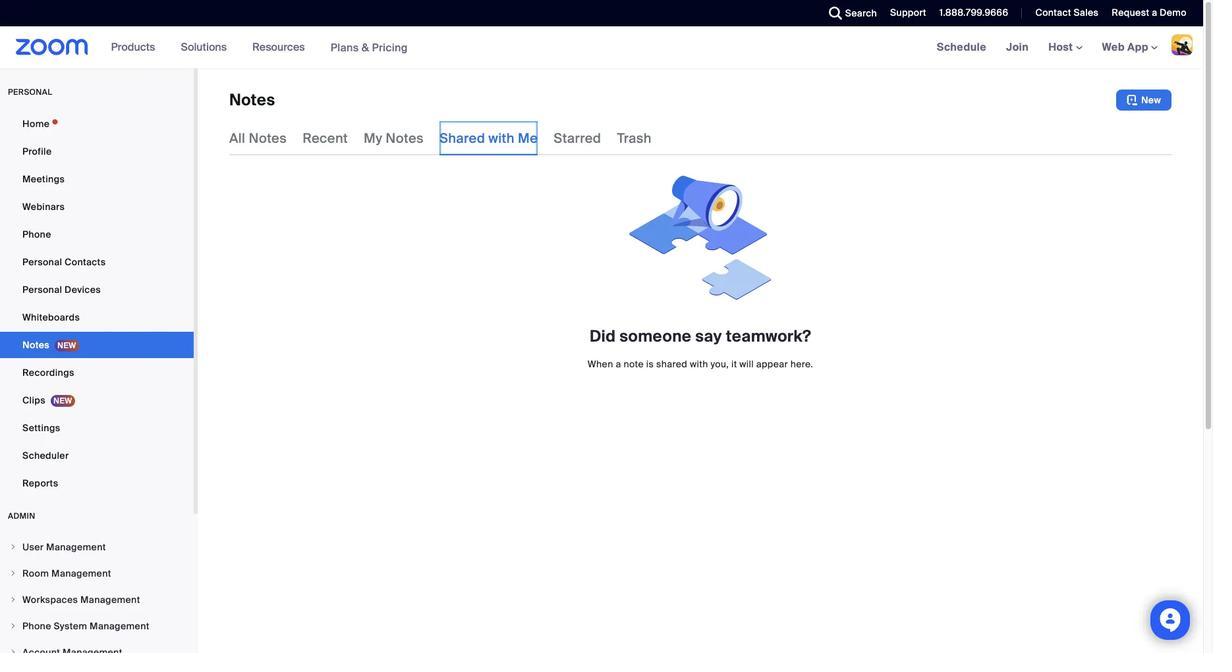 Task type: vqa. For each thing, say whether or not it's contained in the screenshot.
unlimited
no



Task type: describe. For each thing, give the bounding box(es) containing it.
personal contacts
[[22, 256, 106, 268]]

personal devices link
[[0, 277, 194, 303]]

banner containing products
[[0, 26, 1204, 69]]

me
[[518, 130, 538, 147]]

you,
[[711, 359, 729, 370]]

meetings link
[[0, 166, 194, 192]]

new button
[[1117, 90, 1172, 111]]

my
[[364, 130, 382, 147]]

&
[[362, 41, 369, 54]]

workspaces management
[[22, 595, 140, 606]]

phone link
[[0, 222, 194, 248]]

contact sales
[[1036, 7, 1099, 18]]

resources
[[253, 40, 305, 54]]

teamwork?
[[726, 326, 812, 347]]

solutions
[[181, 40, 227, 54]]

devices
[[65, 284, 101, 296]]

join
[[1007, 40, 1029, 54]]

home link
[[0, 111, 194, 137]]

all
[[229, 130, 245, 147]]

personal
[[8, 87, 52, 98]]

clips
[[22, 395, 45, 407]]

plans & pricing
[[331, 41, 408, 54]]

when a note is shared with you, it will appear here.
[[588, 359, 814, 370]]

room management
[[22, 568, 111, 580]]

all notes
[[229, 130, 287, 147]]

user
[[22, 542, 44, 554]]

scheduler
[[22, 450, 69, 462]]

with inside tabs of all notes page tab list
[[489, 130, 515, 147]]

notes link
[[0, 332, 194, 359]]

1 vertical spatial with
[[690, 359, 709, 370]]

recordings
[[22, 367, 74, 379]]

admin
[[8, 512, 35, 522]]

meetings
[[22, 173, 65, 185]]

schedule
[[937, 40, 987, 54]]

phone system management menu item
[[0, 614, 194, 639]]

will
[[740, 359, 754, 370]]

demo
[[1160, 7, 1187, 18]]

products button
[[111, 26, 161, 69]]

webinars
[[22, 201, 65, 213]]

someone
[[620, 326, 692, 347]]

tabs of all notes page tab list
[[229, 121, 652, 156]]

it
[[732, 359, 737, 370]]

product information navigation
[[101, 26, 418, 69]]

shared
[[657, 359, 688, 370]]

workspaces management menu item
[[0, 588, 194, 613]]

zoom logo image
[[16, 39, 88, 55]]

right image for workspaces management
[[9, 597, 17, 605]]

personal contacts link
[[0, 249, 194, 276]]

search button
[[819, 0, 881, 26]]

when
[[588, 359, 614, 370]]

plans
[[331, 41, 359, 54]]

home
[[22, 118, 50, 130]]

room management menu item
[[0, 562, 194, 587]]

1.888.799.9666
[[940, 7, 1009, 18]]

phone system management
[[22, 621, 150, 633]]

request a demo
[[1112, 7, 1187, 18]]

schedule link
[[927, 26, 997, 69]]

trash
[[617, 130, 652, 147]]

products
[[111, 40, 155, 54]]

starred
[[554, 130, 601, 147]]

management for workspaces management
[[80, 595, 140, 606]]

host button
[[1049, 40, 1083, 54]]

contact
[[1036, 7, 1072, 18]]

notes right my
[[386, 130, 424, 147]]

host
[[1049, 40, 1076, 54]]

settings
[[22, 423, 60, 434]]

my notes
[[364, 130, 424, 147]]

right image for room management
[[9, 570, 17, 578]]

say
[[696, 326, 722, 347]]

notes inside personal menu menu
[[22, 340, 49, 351]]

profile link
[[0, 138, 194, 165]]

personal for personal contacts
[[22, 256, 62, 268]]

profile picture image
[[1172, 34, 1193, 55]]

is
[[647, 359, 654, 370]]

reports link
[[0, 471, 194, 497]]

room
[[22, 568, 49, 580]]



Task type: locate. For each thing, give the bounding box(es) containing it.
new
[[1142, 94, 1162, 106]]

resources button
[[253, 26, 311, 69]]

personal up personal devices
[[22, 256, 62, 268]]

management down workspaces management menu item
[[90, 621, 150, 633]]

right image inside workspaces management menu item
[[9, 597, 17, 605]]

recent
[[303, 130, 348, 147]]

with left 'me'
[[489, 130, 515, 147]]

personal inside personal devices link
[[22, 284, 62, 296]]

right image left user
[[9, 544, 17, 552]]

shared with me
[[440, 130, 538, 147]]

phone
[[22, 229, 51, 241], [22, 621, 51, 633]]

2 phone from the top
[[22, 621, 51, 633]]

1 horizontal spatial with
[[690, 359, 709, 370]]

right image for user management
[[9, 544, 17, 552]]

whiteboards
[[22, 312, 80, 324]]

personal up whiteboards
[[22, 284, 62, 296]]

1 vertical spatial right image
[[9, 649, 17, 654]]

personal devices
[[22, 284, 101, 296]]

management for room management
[[51, 568, 111, 580]]

0 vertical spatial right image
[[9, 623, 17, 631]]

1 right image from the top
[[9, 544, 17, 552]]

management for user management
[[46, 542, 106, 554]]

1 vertical spatial personal
[[22, 284, 62, 296]]

banner
[[0, 26, 1204, 69]]

a left demo on the right top of page
[[1152, 7, 1158, 18]]

recordings link
[[0, 360, 194, 386]]

support
[[891, 7, 927, 18]]

join link
[[997, 26, 1039, 69]]

right image inside user management menu item
[[9, 544, 17, 552]]

request
[[1112, 7, 1150, 18]]

management inside user management menu item
[[46, 542, 106, 554]]

personal inside personal contacts link
[[22, 256, 62, 268]]

1 personal from the top
[[22, 256, 62, 268]]

did
[[590, 326, 616, 347]]

management inside phone system management menu item
[[90, 621, 150, 633]]

0 vertical spatial with
[[489, 130, 515, 147]]

solutions button
[[181, 26, 233, 69]]

phone down webinars on the left
[[22, 229, 51, 241]]

pricing
[[372, 41, 408, 54]]

notes up recordings
[[22, 340, 49, 351]]

management inside room management menu item
[[51, 568, 111, 580]]

search
[[846, 7, 877, 19]]

user management menu item
[[0, 535, 194, 560]]

workspaces
[[22, 595, 78, 606]]

web
[[1103, 40, 1125, 54]]

0 vertical spatial personal
[[22, 256, 62, 268]]

user management
[[22, 542, 106, 554]]

0 vertical spatial right image
[[9, 544, 17, 552]]

notes up all notes
[[229, 90, 275, 110]]

0 vertical spatial a
[[1152, 7, 1158, 18]]

support link
[[881, 0, 930, 26], [891, 7, 927, 18]]

right image
[[9, 623, 17, 631], [9, 649, 17, 654]]

note
[[624, 359, 644, 370]]

phone for phone
[[22, 229, 51, 241]]

phone down workspaces
[[22, 621, 51, 633]]

0 horizontal spatial a
[[616, 359, 621, 370]]

whiteboards link
[[0, 305, 194, 331]]

a for request
[[1152, 7, 1158, 18]]

personal
[[22, 256, 62, 268], [22, 284, 62, 296]]

request a demo link
[[1102, 0, 1204, 26], [1112, 7, 1187, 18]]

menu item
[[0, 641, 194, 654]]

1 vertical spatial a
[[616, 359, 621, 370]]

2 right image from the top
[[9, 570, 17, 578]]

1.888.799.9666 button
[[930, 0, 1012, 26], [940, 7, 1009, 18]]

app
[[1128, 40, 1149, 54]]

1 right image from the top
[[9, 623, 17, 631]]

appear
[[757, 359, 788, 370]]

a left note
[[616, 359, 621, 370]]

admin menu menu
[[0, 535, 194, 654]]

did someone say teamwork?
[[590, 326, 812, 347]]

web app button
[[1103, 40, 1158, 54]]

right image left workspaces
[[9, 597, 17, 605]]

settings link
[[0, 415, 194, 442]]

0 horizontal spatial with
[[489, 130, 515, 147]]

1 phone from the top
[[22, 229, 51, 241]]

plans & pricing link
[[331, 41, 408, 54], [331, 41, 408, 54]]

personal for personal devices
[[22, 284, 62, 296]]

phone inside menu item
[[22, 621, 51, 633]]

clips link
[[0, 388, 194, 414]]

with left 'you,'
[[690, 359, 709, 370]]

1 vertical spatial right image
[[9, 570, 17, 578]]

webinars link
[[0, 194, 194, 220]]

sales
[[1074, 7, 1099, 18]]

2 vertical spatial right image
[[9, 597, 17, 605]]

management inside workspaces management menu item
[[80, 595, 140, 606]]

meetings navigation
[[927, 26, 1204, 69]]

scheduler link
[[0, 443, 194, 469]]

management
[[46, 542, 106, 554], [51, 568, 111, 580], [80, 595, 140, 606], [90, 621, 150, 633]]

with
[[489, 130, 515, 147], [690, 359, 709, 370]]

2 personal from the top
[[22, 284, 62, 296]]

phone inside personal menu menu
[[22, 229, 51, 241]]

personal menu menu
[[0, 111, 194, 498]]

notes right all
[[249, 130, 287, 147]]

web app
[[1103, 40, 1149, 54]]

1 vertical spatial phone
[[22, 621, 51, 633]]

3 right image from the top
[[9, 597, 17, 605]]

right image inside room management menu item
[[9, 570, 17, 578]]

system
[[54, 621, 87, 633]]

contact sales link
[[1026, 0, 1102, 26], [1036, 7, 1099, 18]]

right image inside phone system management menu item
[[9, 623, 17, 631]]

2 right image from the top
[[9, 649, 17, 654]]

right image
[[9, 544, 17, 552], [9, 570, 17, 578], [9, 597, 17, 605]]

phone for phone system management
[[22, 621, 51, 633]]

management up the room management
[[46, 542, 106, 554]]

1 horizontal spatial a
[[1152, 7, 1158, 18]]

0 vertical spatial phone
[[22, 229, 51, 241]]

right image left room
[[9, 570, 17, 578]]

shared
[[440, 130, 485, 147]]

profile
[[22, 146, 52, 158]]

a
[[1152, 7, 1158, 18], [616, 359, 621, 370]]

management down room management menu item
[[80, 595, 140, 606]]

management up workspaces management
[[51, 568, 111, 580]]

reports
[[22, 478, 58, 490]]

contacts
[[65, 256, 106, 268]]

notes
[[229, 90, 275, 110], [249, 130, 287, 147], [386, 130, 424, 147], [22, 340, 49, 351]]

here.
[[791, 359, 814, 370]]

a for when
[[616, 359, 621, 370]]



